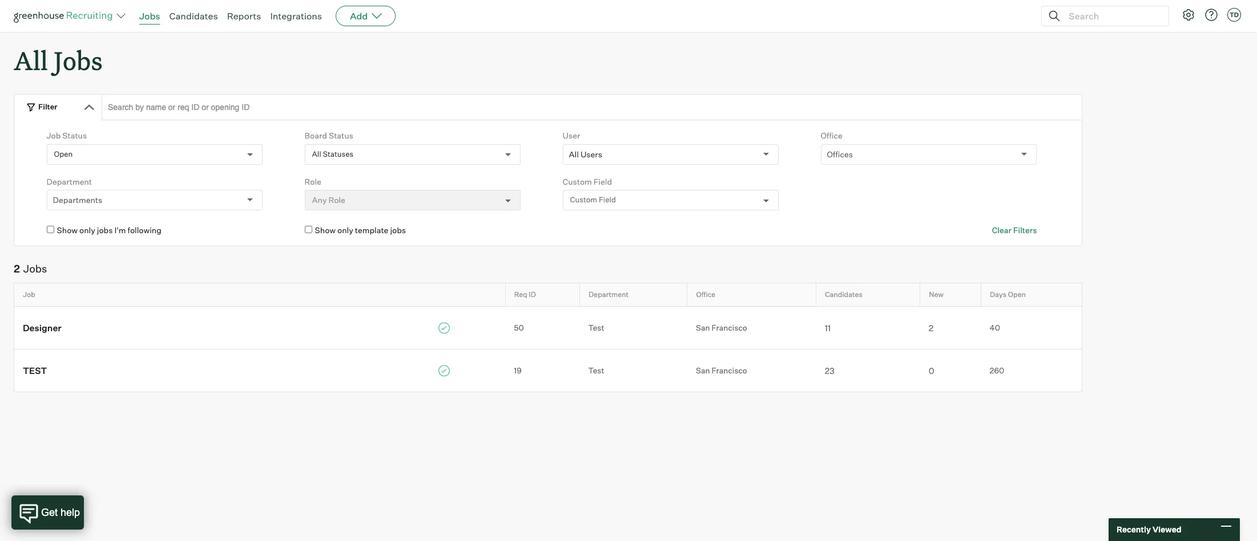 Task type: describe. For each thing, give the bounding box(es) containing it.
50
[[514, 323, 524, 333]]

test
[[23, 366, 47, 377]]

all for all statuses
[[312, 150, 321, 159]]

1 jobs from the left
[[97, 226, 113, 235]]

san for 23
[[696, 366, 710, 376]]

all for all users
[[569, 149, 579, 159]]

2 link
[[920, 322, 981, 334]]

all statuses
[[312, 150, 353, 159]]

add
[[350, 10, 368, 22]]

san for 11
[[696, 323, 710, 333]]

Search text field
[[1066, 8, 1158, 24]]

integrations link
[[270, 10, 322, 22]]

francisco for 23
[[712, 366, 747, 376]]

greenhouse recruiting image
[[14, 9, 116, 23]]

clear filters link
[[992, 225, 1037, 236]]

td button
[[1228, 8, 1241, 22]]

2 for 2 jobs
[[14, 262, 20, 275]]

0 vertical spatial department
[[47, 177, 92, 187]]

jobs link
[[139, 10, 160, 22]]

i'm
[[114, 226, 126, 235]]

40
[[990, 323, 1000, 333]]

0 horizontal spatial office
[[696, 291, 715, 299]]

only for jobs
[[79, 226, 95, 235]]

recently viewed
[[1117, 525, 1182, 535]]

0
[[929, 366, 934, 377]]

1 vertical spatial field
[[599, 196, 616, 205]]

configure image
[[1182, 8, 1196, 22]]

test link
[[14, 365, 505, 377]]

jobs for 2 jobs
[[23, 262, 47, 275]]

td
[[1230, 11, 1239, 19]]

viewed
[[1153, 525, 1182, 535]]

days
[[990, 291, 1007, 299]]

francisco for 11
[[712, 323, 747, 333]]

designer
[[23, 323, 62, 334]]

11 link
[[816, 322, 920, 334]]

test for 11
[[588, 323, 604, 333]]

260
[[990, 366, 1004, 376]]

board
[[305, 131, 327, 141]]

clear
[[992, 226, 1012, 235]]

users
[[581, 149, 602, 159]]

integrations
[[270, 10, 322, 22]]

all jobs
[[14, 43, 103, 77]]

filter
[[38, 102, 57, 111]]

san francisco for 23
[[696, 366, 747, 376]]

0 vertical spatial custom field
[[563, 177, 612, 187]]

test for 23
[[588, 366, 604, 376]]

1 vertical spatial department
[[589, 291, 629, 299]]

2 jobs
[[14, 262, 47, 275]]

1 vertical spatial candidates
[[825, 291, 863, 299]]

days open
[[990, 291, 1026, 299]]

show only template jobs
[[315, 226, 406, 235]]

add button
[[336, 6, 396, 26]]



Task type: locate. For each thing, give the bounding box(es) containing it.
show for show only template jobs
[[315, 226, 336, 235]]

all users
[[569, 149, 602, 159]]

1 test from the top
[[588, 323, 604, 333]]

19
[[514, 366, 522, 376]]

1 horizontal spatial candidates
[[825, 291, 863, 299]]

0 horizontal spatial department
[[47, 177, 92, 187]]

2 status from the left
[[329, 131, 353, 141]]

field
[[594, 177, 612, 187], [599, 196, 616, 205]]

1 vertical spatial test
[[588, 366, 604, 376]]

Show only jobs I'm following checkbox
[[47, 226, 54, 234]]

open down job status
[[54, 150, 73, 159]]

td button
[[1225, 6, 1244, 24]]

following
[[128, 226, 161, 235]]

0 vertical spatial open
[[54, 150, 73, 159]]

1 san from the top
[[696, 323, 710, 333]]

san francisco
[[696, 323, 747, 333], [696, 366, 747, 376]]

0 horizontal spatial status
[[62, 131, 87, 141]]

0 vertical spatial job
[[47, 131, 61, 141]]

2 show from the left
[[315, 226, 336, 235]]

custom
[[563, 177, 592, 187], [570, 196, 597, 205]]

jobs right template
[[390, 226, 406, 235]]

only left template
[[337, 226, 353, 235]]

1 francisco from the top
[[712, 323, 747, 333]]

job
[[47, 131, 61, 141], [23, 291, 35, 299]]

0 vertical spatial san
[[696, 323, 710, 333]]

new
[[929, 291, 944, 299]]

office
[[821, 131, 843, 141], [696, 291, 715, 299]]

test
[[588, 323, 604, 333], [588, 366, 604, 376]]

2 horizontal spatial jobs
[[139, 10, 160, 22]]

custom field down 'all users'
[[563, 177, 612, 187]]

1 horizontal spatial department
[[589, 291, 629, 299]]

template
[[355, 226, 388, 235]]

1 horizontal spatial all
[[312, 150, 321, 159]]

1 vertical spatial 2
[[929, 323, 934, 334]]

status for job status
[[62, 131, 87, 141]]

job status
[[47, 131, 87, 141]]

candidates link
[[169, 10, 218, 22]]

department
[[47, 177, 92, 187], [589, 291, 629, 299]]

1 vertical spatial custom field
[[570, 196, 616, 205]]

Search by name or req ID or opening ID text field
[[102, 94, 1083, 121]]

0 vertical spatial custom
[[563, 177, 592, 187]]

custom field down users
[[570, 196, 616, 205]]

0 horizontal spatial candidates
[[169, 10, 218, 22]]

board status
[[305, 131, 353, 141]]

2 jobs from the left
[[390, 226, 406, 235]]

all left users
[[569, 149, 579, 159]]

show right show only template jobs checkbox
[[315, 226, 336, 235]]

all
[[14, 43, 48, 77], [569, 149, 579, 159], [312, 150, 321, 159]]

job down the filter
[[47, 131, 61, 141]]

clear filters
[[992, 226, 1037, 235]]

0 horizontal spatial 2
[[14, 262, 20, 275]]

jobs
[[97, 226, 113, 235], [390, 226, 406, 235]]

offices
[[827, 149, 853, 159]]

0 horizontal spatial jobs
[[23, 262, 47, 275]]

status for board status
[[329, 131, 353, 141]]

jobs down greenhouse recruiting image
[[54, 43, 103, 77]]

0 vertical spatial 2
[[14, 262, 20, 275]]

23 link
[[816, 365, 920, 377]]

show only jobs i'm following
[[57, 226, 161, 235]]

1 horizontal spatial 2
[[929, 323, 934, 334]]

1 show from the left
[[57, 226, 78, 235]]

0 vertical spatial field
[[594, 177, 612, 187]]

1 status from the left
[[62, 131, 87, 141]]

2 horizontal spatial all
[[569, 149, 579, 159]]

1 vertical spatial office
[[696, 291, 715, 299]]

reports link
[[227, 10, 261, 22]]

0 vertical spatial jobs
[[139, 10, 160, 22]]

role
[[305, 177, 321, 187]]

only
[[79, 226, 95, 235], [337, 226, 353, 235]]

show for show only jobs i'm following
[[57, 226, 78, 235]]

reports
[[227, 10, 261, 22]]

all up the filter
[[14, 43, 48, 77]]

1 horizontal spatial job
[[47, 131, 61, 141]]

0 horizontal spatial open
[[54, 150, 73, 159]]

custom down 'all users'
[[563, 177, 592, 187]]

1 only from the left
[[79, 226, 95, 235]]

0 horizontal spatial jobs
[[97, 226, 113, 235]]

23
[[825, 366, 835, 377]]

jobs left candidates link
[[139, 10, 160, 22]]

1 horizontal spatial open
[[1008, 291, 1026, 299]]

0 vertical spatial office
[[821, 131, 843, 141]]

all down board
[[312, 150, 321, 159]]

jobs
[[139, 10, 160, 22], [54, 43, 103, 77], [23, 262, 47, 275]]

designer link
[[14, 322, 505, 334]]

candidates right jobs link
[[169, 10, 218, 22]]

2 san from the top
[[696, 366, 710, 376]]

1 vertical spatial francisco
[[712, 366, 747, 376]]

2 only from the left
[[337, 226, 353, 235]]

req
[[514, 291, 527, 299]]

1 vertical spatial san
[[696, 366, 710, 376]]

1 vertical spatial job
[[23, 291, 35, 299]]

0 vertical spatial francisco
[[712, 323, 747, 333]]

2 for 2
[[929, 323, 934, 334]]

only down departments
[[79, 226, 95, 235]]

jobs down show only jobs i'm following option
[[23, 262, 47, 275]]

0 vertical spatial candidates
[[169, 10, 218, 22]]

0 horizontal spatial only
[[79, 226, 95, 235]]

job for job
[[23, 291, 35, 299]]

show right show only jobs i'm following option
[[57, 226, 78, 235]]

statuses
[[323, 150, 353, 159]]

id
[[529, 291, 536, 299]]

1 horizontal spatial show
[[315, 226, 336, 235]]

2 francisco from the top
[[712, 366, 747, 376]]

0 horizontal spatial all
[[14, 43, 48, 77]]

job for job status
[[47, 131, 61, 141]]

2 vertical spatial jobs
[[23, 262, 47, 275]]

11
[[825, 323, 831, 334]]

filters
[[1013, 226, 1037, 235]]

1 san francisco from the top
[[696, 323, 747, 333]]

open
[[54, 150, 73, 159], [1008, 291, 1026, 299]]

req id
[[514, 291, 536, 299]]

1 horizontal spatial status
[[329, 131, 353, 141]]

0 link
[[920, 365, 981, 377]]

status
[[62, 131, 87, 141], [329, 131, 353, 141]]

jobs for all jobs
[[54, 43, 103, 77]]

show
[[57, 226, 78, 235], [315, 226, 336, 235]]

san francisco for 11
[[696, 323, 747, 333]]

departments
[[53, 195, 102, 205]]

1 vertical spatial san francisco
[[696, 366, 747, 376]]

custom down all users option
[[570, 196, 597, 205]]

all users option
[[569, 149, 602, 159]]

1 horizontal spatial jobs
[[390, 226, 406, 235]]

jobs left "i'm"
[[97, 226, 113, 235]]

san
[[696, 323, 710, 333], [696, 366, 710, 376]]

1 horizontal spatial office
[[821, 131, 843, 141]]

1 vertical spatial jobs
[[54, 43, 103, 77]]

2
[[14, 262, 20, 275], [929, 323, 934, 334]]

1 horizontal spatial jobs
[[54, 43, 103, 77]]

all for all jobs
[[14, 43, 48, 77]]

recently
[[1117, 525, 1151, 535]]

0 horizontal spatial show
[[57, 226, 78, 235]]

user
[[563, 131, 580, 141]]

0 horizontal spatial job
[[23, 291, 35, 299]]

2 san francisco from the top
[[696, 366, 747, 376]]

only for template
[[337, 226, 353, 235]]

1 vertical spatial open
[[1008, 291, 1026, 299]]

2 test from the top
[[588, 366, 604, 376]]

Show only template jobs checkbox
[[305, 226, 312, 234]]

job down 2 jobs
[[23, 291, 35, 299]]

francisco
[[712, 323, 747, 333], [712, 366, 747, 376]]

candidates up 11
[[825, 291, 863, 299]]

0 vertical spatial test
[[588, 323, 604, 333]]

custom field
[[563, 177, 612, 187], [570, 196, 616, 205]]

1 horizontal spatial only
[[337, 226, 353, 235]]

0 vertical spatial san francisco
[[696, 323, 747, 333]]

candidates
[[169, 10, 218, 22], [825, 291, 863, 299]]

open right days on the right bottom
[[1008, 291, 1026, 299]]

1 vertical spatial custom
[[570, 196, 597, 205]]



Task type: vqa. For each thing, say whether or not it's contained in the screenshot.
the bottommost Office
yes



